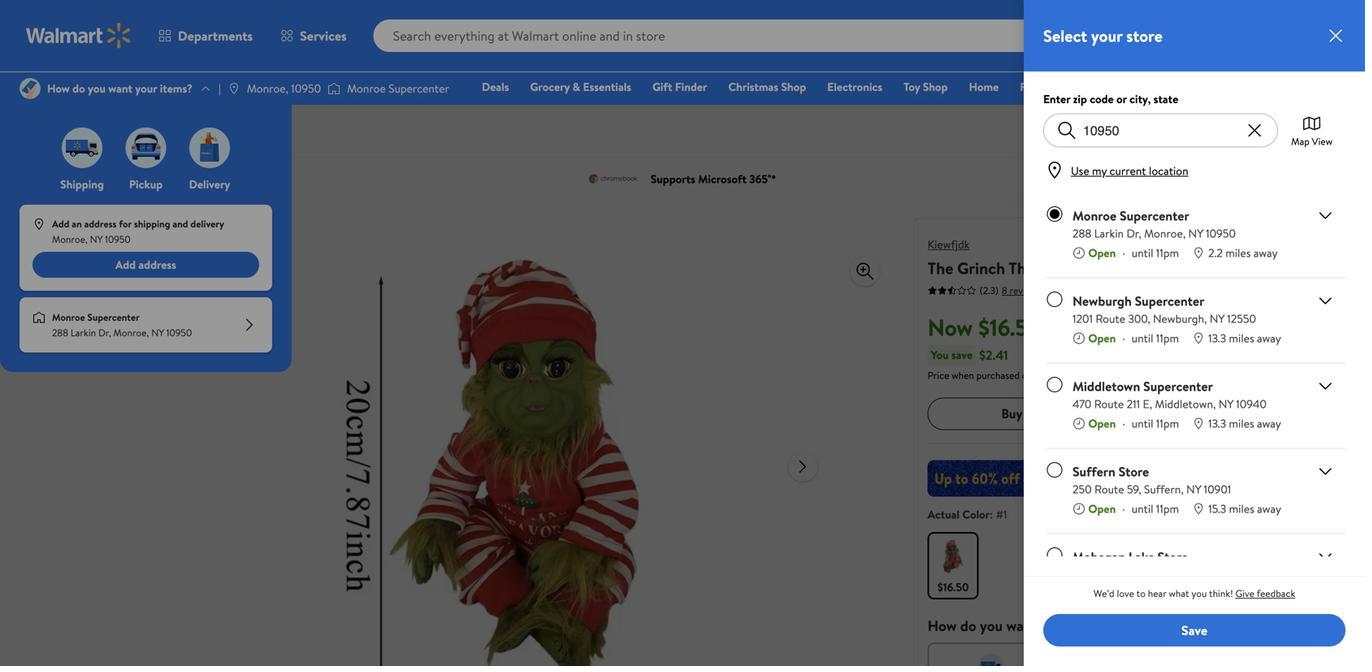 Task type: describe. For each thing, give the bounding box(es) containing it.
select store option group
[[1044, 193, 1346, 667]]

years
[[257, 120, 282, 136]]

fashion link
[[1013, 78, 1066, 96]]

2.2 miles away
[[1209, 245, 1278, 261]]

add to cart button
[[1130, 398, 1324, 430]]

kiewfjdk
[[928, 237, 970, 252]]

add for add to cart
[[1195, 405, 1218, 423]]

delivery
[[191, 217, 224, 231]]

ny inside middletown supercenter 470 route 211 e, middletown, ny 10940
[[1219, 396, 1234, 412]]

open · until 11pm for middletown
[[1089, 416, 1180, 432]]

shipping
[[134, 217, 170, 231]]

select your store
[[1044, 24, 1163, 47]]

home
[[970, 79, 999, 95]]

 image for pickup
[[126, 128, 166, 168]]

next media item image
[[793, 457, 813, 477]]

state
[[1154, 91, 1179, 107]]

· for middletown
[[1123, 416, 1126, 432]]

Search search field
[[374, 20, 1091, 52]]

cards
[[1102, 79, 1131, 95]]

to inside button
[[1221, 405, 1233, 423]]

price when purchased online
[[928, 369, 1048, 382]]

use my current location
[[1072, 163, 1189, 179]]

 image for delivery
[[189, 128, 230, 168]]

you
[[931, 347, 949, 363]]

intent image for shipping image
[[979, 654, 1005, 667]]

shipping
[[60, 176, 104, 192]]

your for how do you want your items?
[[135, 80, 157, 96]]

shipping button
[[59, 124, 106, 192]]

christmas shop
[[729, 79, 807, 95]]

2 to 4 years link
[[225, 120, 282, 136]]

8 reviews link
[[999, 284, 1042, 298]]

enter zip code or city, state
[[1044, 91, 1179, 107]]

open · until 11pm for suffern
[[1089, 501, 1180, 517]]

mohegan lake store store details image
[[1316, 548, 1336, 567]]

deals
[[482, 79, 509, 95]]

code
[[1090, 91, 1114, 107]]

$2.41
[[980, 346, 1009, 364]]

e,
[[1144, 396, 1153, 412]]

#1
[[997, 507, 1008, 523]]

larkin inside the select store option group
[[1095, 226, 1124, 241]]

10950 inside add an address for shipping and delivery monroe, ny 10950
[[105, 233, 131, 246]]

pillow
[[1166, 257, 1209, 280]]

city,
[[1130, 91, 1152, 107]]

hear
[[1149, 587, 1167, 601]]

the
[[928, 257, 954, 280]]

0 horizontal spatial &
[[147, 120, 155, 136]]

/ stuffed animals & plush toys / 2 to 4 years
[[56, 120, 282, 136]]

monroe, inside add an address for shipping and delivery monroe, ny 10950
[[52, 233, 88, 246]]

8
[[1002, 284, 1008, 298]]

suffern,
[[1145, 482, 1184, 498]]

middletown supercenter store details image
[[1316, 377, 1336, 396]]

map
[[1292, 134, 1310, 148]]

ny down add address button
[[151, 326, 164, 340]]

the grinch throw with character pillow plush set - image 1 of 2 image
[[36, 259, 131, 354]]

enter
[[1044, 91, 1071, 107]]

think!
[[1210, 587, 1234, 601]]

use my current location button
[[1065, 163, 1194, 179]]

monroe, 10950
[[247, 80, 321, 96]]

0 vertical spatial plush
[[157, 120, 184, 136]]

Mohegan Lake Store radio
[[1047, 548, 1063, 564]]

route for newburgh
[[1096, 311, 1126, 327]]

how for how do you want your items?
[[47, 80, 70, 96]]

you save $2.41
[[931, 346, 1009, 364]]

toys
[[186, 120, 207, 136]]

save
[[1182, 622, 1208, 640]]

1201 route 300, newburgh, ny 12550. element
[[1073, 311, 1282, 327]]

actual
[[928, 507, 960, 523]]

away for newburgh supercenter
[[1258, 331, 1282, 346]]

0 vertical spatial 2
[[1329, 18, 1334, 32]]

do for how do you want your items?
[[72, 80, 85, 96]]

4
[[247, 120, 254, 136]]

add for add address
[[115, 257, 136, 273]]

 image for shipping
[[62, 128, 102, 168]]

current
[[1110, 163, 1147, 179]]

$116.12
[[1314, 41, 1336, 52]]

· for newburgh
[[1123, 331, 1126, 346]]

legal information image
[[1052, 369, 1065, 382]]

animals
[[106, 120, 144, 136]]

suffern store 250 route 59, suffern, ny 10901
[[1073, 463, 1232, 498]]

211
[[1127, 396, 1141, 412]]

color
[[963, 507, 990, 523]]

away for middletown supercenter
[[1258, 416, 1282, 432]]

item?
[[1073, 616, 1109, 636]]

newburgh supercenter store details image
[[1316, 291, 1336, 311]]

middletown,
[[1156, 396, 1217, 412]]

now
[[928, 312, 974, 344]]

(2.3) 8 reviews
[[980, 284, 1042, 298]]

essentials
[[583, 79, 632, 95]]

electronics
[[828, 79, 883, 95]]

zip
[[1074, 91, 1088, 107]]

· for suffern
[[1123, 501, 1126, 517]]

1 open from the top
[[1089, 245, 1117, 261]]

deals link
[[475, 78, 517, 96]]

want for item?
[[1007, 616, 1038, 636]]

delivery button
[[186, 124, 233, 192]]

now $16.50
[[928, 312, 1042, 344]]

gift cards
[[1079, 79, 1131, 95]]

470 route 211 e, middletown, ny 10940. element
[[1073, 396, 1282, 413]]

gift for gift cards
[[1079, 79, 1099, 95]]

do for how do you want your item?
[[961, 616, 977, 636]]

0 horizontal spatial 288
[[52, 326, 68, 340]]

finder
[[675, 79, 708, 95]]

store
[[1127, 24, 1163, 47]]

add address
[[115, 257, 176, 273]]

dr, inside the select store option group
[[1127, 226, 1142, 241]]

add to cart
[[1195, 405, 1259, 423]]

an
[[72, 217, 82, 231]]

 image for monroe, 10950
[[228, 82, 241, 95]]

supercenter up the 288 larkin dr, monroe, ny 10950. element
[[1120, 207, 1190, 225]]

0 horizontal spatial to
[[233, 120, 244, 136]]

1 vertical spatial 2
[[225, 120, 231, 136]]

ny inside add an address for shipping and delivery monroe, ny 10950
[[90, 233, 103, 246]]

288 inside the select store option group
[[1073, 226, 1092, 241]]

how do you want your item?
[[928, 616, 1109, 636]]

470
[[1073, 396, 1092, 412]]

mohegan lake store
[[1073, 548, 1189, 566]]

store inside suffern store 250 route 59, suffern, ny 10901
[[1119, 463, 1150, 481]]

delivery
[[189, 176, 230, 192]]

10901
[[1205, 482, 1232, 498]]

newburgh supercenter 1201 route 300, newburgh, ny 12550
[[1073, 292, 1257, 327]]

or
[[1117, 91, 1127, 107]]

ny inside suffern store 250 route 59, suffern, ny 10901
[[1187, 482, 1202, 498]]

select
[[1044, 24, 1088, 47]]

christmas
[[729, 79, 779, 95]]

until for suffern
[[1132, 501, 1154, 517]]

$16.50 inside button
[[938, 579, 969, 595]]

away for suffern store
[[1258, 501, 1282, 517]]

for
[[119, 217, 132, 231]]

feedback
[[1257, 587, 1296, 601]]

$16.50 button
[[928, 532, 979, 600]]

to inside dialog
[[1137, 587, 1146, 601]]

save button
[[1044, 615, 1346, 647]]

toy
[[904, 79, 921, 95]]

cart
[[1236, 405, 1259, 423]]

monroe, down add address button
[[113, 326, 149, 340]]

|
[[219, 80, 221, 96]]

we'd
[[1094, 587, 1115, 601]]

now
[[1026, 405, 1049, 423]]

when
[[952, 369, 975, 382]]

select your store dialog
[[1024, 0, 1366, 667]]

open · until 11pm for newburgh
[[1089, 331, 1180, 346]]



Task type: locate. For each thing, give the bounding box(es) containing it.
4 until from the top
[[1132, 501, 1154, 517]]

how do you want your items?
[[47, 80, 193, 96]]

0 vertical spatial 13.3 miles away
[[1209, 331, 1282, 346]]

1 vertical spatial larkin
[[71, 326, 96, 340]]

miles right "2.2"
[[1226, 245, 1252, 261]]

0 horizontal spatial plush
[[157, 120, 184, 136]]

1 vertical spatial monroe
[[1073, 207, 1117, 225]]

dr, up the character
[[1127, 226, 1142, 241]]

11pm for suffern store
[[1157, 501, 1180, 517]]

supercenter left deals
[[389, 80, 450, 96]]

middletown supercenter 470 route 211 e, middletown, ny 10940
[[1073, 378, 1267, 412]]

1 horizontal spatial how
[[928, 616, 957, 636]]

0 horizontal spatial your
[[135, 80, 157, 96]]

1 vertical spatial you
[[1192, 587, 1208, 601]]

buy now button
[[928, 398, 1123, 430]]

0 vertical spatial $16.50
[[979, 312, 1042, 344]]

1 vertical spatial how
[[928, 616, 957, 636]]

use
[[1072, 163, 1090, 179]]

address down add an address for shipping and delivery monroe, ny 10950
[[139, 257, 176, 273]]

0 vertical spatial do
[[72, 80, 85, 96]]

want up animals
[[108, 80, 133, 96]]

love
[[1117, 587, 1135, 601]]

0 vertical spatial store
[[1119, 463, 1150, 481]]

gift finder link
[[645, 78, 715, 96]]

how
[[47, 80, 70, 96], [928, 616, 957, 636]]

1 / from the left
[[56, 120, 60, 136]]

miles down 10940
[[1230, 416, 1255, 432]]

1 horizontal spatial to
[[1137, 587, 1146, 601]]

with
[[1057, 257, 1088, 280]]

open · until 11pm down 211
[[1089, 416, 1180, 432]]

monroe supercenter 288 larkin dr, monroe, ny 10950 down add address button
[[52, 311, 192, 340]]

3 until from the top
[[1132, 416, 1154, 432]]

open right with
[[1089, 245, 1117, 261]]

gift finder
[[653, 79, 708, 95]]

until down 300,
[[1132, 331, 1154, 346]]

larkin up the character
[[1095, 226, 1124, 241]]

1 gift from the left
[[653, 79, 673, 95]]

11pm for monroe supercenter
[[1157, 245, 1180, 261]]

supercenter up 470 route 211 e, middletown, ny 10940. element on the bottom right of the page
[[1144, 378, 1214, 396]]

0 horizontal spatial monroe supercenter 288 larkin dr, monroe, ny 10950
[[52, 311, 192, 340]]

0 vertical spatial your
[[1092, 24, 1123, 47]]

route inside the newburgh supercenter 1201 route 300, newburgh, ny 12550
[[1096, 311, 1126, 327]]

10940
[[1237, 396, 1267, 412]]

actual color list
[[925, 529, 1328, 603]]

13.3 for newburgh supercenter
[[1209, 331, 1227, 346]]

13.3 miles away
[[1209, 331, 1282, 346], [1209, 416, 1282, 432]]

address inside add an address for shipping and delivery monroe, ny 10950
[[84, 217, 117, 231]]

None radio
[[1047, 206, 1063, 222], [1047, 377, 1063, 393], [1047, 206, 1063, 222], [1047, 377, 1063, 393]]

route for middletown
[[1095, 396, 1125, 412]]

0 vertical spatial want
[[108, 80, 133, 96]]

1 vertical spatial dr,
[[98, 326, 111, 340]]

· down up to sixty percent off deals. shop now. image at the bottom of the page
[[1123, 501, 1126, 517]]

the grinch throw with character pillow plush set - image 2 of 2 image
[[36, 363, 131, 459]]

1 vertical spatial to
[[1221, 405, 1233, 423]]

monroe, down an
[[52, 233, 88, 246]]

2 gift from the left
[[1079, 79, 1099, 95]]

0 vertical spatial monroe supercenter 288 larkin dr, monroe, ny 10950
[[1073, 207, 1237, 241]]

open · until 11pm down 59,
[[1089, 501, 1180, 517]]

store right lake
[[1158, 548, 1189, 566]]

1 horizontal spatial larkin
[[1095, 226, 1124, 241]]

ny
[[1189, 226, 1204, 241], [90, 233, 103, 246], [1210, 311, 1225, 327], [151, 326, 164, 340], [1219, 396, 1234, 412], [1187, 482, 1202, 498]]

1201
[[1073, 311, 1094, 327]]

miles right the 15.3
[[1230, 501, 1255, 517]]

1 vertical spatial plush
[[1212, 257, 1250, 280]]

1 horizontal spatial plush
[[1212, 257, 1250, 280]]

3 · from the top
[[1123, 416, 1126, 432]]

11pm down suffern,
[[1157, 501, 1180, 517]]

stuffed
[[66, 120, 103, 136]]

your for how do you want your item?
[[1041, 616, 1070, 636]]

0 horizontal spatial /
[[56, 120, 60, 136]]

288 larkin dr, monroe, ny 10950. element
[[1073, 226, 1278, 242]]

0 horizontal spatial gift
[[653, 79, 673, 95]]

1 shop from the left
[[782, 79, 807, 95]]

until for newburgh
[[1132, 331, 1154, 346]]

to left cart
[[1221, 405, 1233, 423]]

3 open from the top
[[1089, 416, 1117, 432]]

0 vertical spatial how
[[47, 80, 70, 96]]

15.3
[[1209, 501, 1227, 517]]

2 13.3 from the top
[[1209, 416, 1227, 432]]

1 horizontal spatial $16.50
[[979, 312, 1042, 344]]

3 11pm from the top
[[1157, 416, 1180, 432]]

& right the grocery
[[573, 79, 581, 95]]

 image right monroe, 10950
[[328, 80, 341, 97]]

1 horizontal spatial gift
[[1079, 79, 1099, 95]]

1 horizontal spatial address
[[139, 257, 176, 273]]

2 until from the top
[[1132, 331, 1154, 346]]

your left items?
[[135, 80, 157, 96]]

13.3 miles away down 12550
[[1209, 331, 1282, 346]]

plush inside kiewfjdk the grinch throw with character pillow plush set
[[1212, 257, 1250, 280]]

2 vertical spatial add
[[1195, 405, 1218, 423]]

 image for monroe supercenter
[[328, 80, 341, 97]]

$16.50 up $2.41
[[979, 312, 1042, 344]]

0 vertical spatial 13.3
[[1209, 331, 1227, 346]]

monroe, up pillow
[[1145, 226, 1186, 241]]

shop right toy
[[923, 79, 948, 95]]

kiewfjdk link
[[928, 237, 970, 252]]

you up 'stuffed'
[[88, 80, 106, 96]]

2 horizontal spatial add
[[1195, 405, 1218, 423]]

you for how do you want your items?
[[88, 80, 106, 96]]

288
[[1073, 226, 1092, 241], [52, 326, 68, 340]]

ny left cart
[[1219, 396, 1234, 412]]

home link
[[962, 78, 1007, 96]]

buy now
[[1002, 405, 1049, 423]]

kiewfjdk the grinch throw with character pillow plush set
[[928, 237, 1278, 280]]

miles for suffern store
[[1230, 501, 1255, 517]]

0 horizontal spatial address
[[84, 217, 117, 231]]

0 vertical spatial monroe
[[347, 80, 386, 96]]

shop for toy shop
[[923, 79, 948, 95]]

dr, down add address button
[[98, 326, 111, 340]]

close panel image
[[1327, 26, 1346, 46]]

ny left 10901
[[1187, 482, 1202, 498]]

view
[[1313, 134, 1333, 148]]

grocery & essentials
[[530, 79, 632, 95]]

shop
[[782, 79, 807, 95], [923, 79, 948, 95]]

1 horizontal spatial 288
[[1073, 226, 1092, 241]]

open for newburgh
[[1089, 331, 1117, 346]]

away for monroe supercenter
[[1254, 245, 1278, 261]]

11pm for newburgh supercenter
[[1157, 331, 1180, 346]]

& right animals
[[147, 120, 155, 136]]

1 vertical spatial store
[[1158, 548, 1189, 566]]

1 11pm from the top
[[1157, 245, 1180, 261]]

you for how do you want your item?
[[981, 616, 1003, 636]]

11pm down the 1201 route 300, newburgh, ny 12550. element
[[1157, 331, 1180, 346]]

what
[[1170, 587, 1190, 601]]

250
[[1073, 482, 1092, 498]]

1 horizontal spatial want
[[1007, 616, 1038, 636]]

monroe supercenter 288 larkin dr, monroe, ny 10950 inside the select store option group
[[1073, 207, 1237, 241]]

2 horizontal spatial to
[[1221, 405, 1233, 423]]

300,
[[1129, 311, 1151, 327]]

pickup
[[129, 176, 163, 192]]

add inside add an address for shipping and delivery monroe, ny 10950
[[52, 217, 69, 231]]

dr,
[[1127, 226, 1142, 241], [98, 326, 111, 340]]

2 · from the top
[[1123, 331, 1126, 346]]

Enter zip code or city, state text field
[[1077, 114, 1246, 147]]

up to sixty percent off deals. shop now. image
[[928, 460, 1324, 497]]

save
[[952, 347, 973, 363]]

miles for middletown supercenter
[[1230, 416, 1255, 432]]

1 vertical spatial $16.50
[[938, 579, 969, 595]]

· down middletown
[[1123, 416, 1126, 432]]

you inside dialog
[[1192, 587, 1208, 601]]

your left item?
[[1041, 616, 1070, 636]]

11pm down the 288 larkin dr, monroe, ny 10950. element
[[1157, 245, 1180, 261]]

2 vertical spatial you
[[981, 616, 1003, 636]]

· right the learn more about strikethrough prices icon
[[1123, 331, 1126, 346]]

learn more about strikethrough prices image
[[1079, 325, 1092, 338]]

0 horizontal spatial how
[[47, 80, 70, 96]]

fashion
[[1021, 79, 1058, 95]]

until down the 288 larkin dr, monroe, ny 10950. element
[[1132, 245, 1154, 261]]

open for middletown
[[1089, 416, 1117, 432]]

1 vertical spatial your
[[135, 80, 157, 96]]

1 13.3 from the top
[[1209, 331, 1227, 346]]

newburgh,
[[1154, 311, 1208, 327]]

 image inside the delivery button
[[189, 128, 230, 168]]

we'd love to hear what you think! give feedback
[[1094, 587, 1296, 601]]

ny inside the newburgh supercenter 1201 route 300, newburgh, ny 12550
[[1210, 311, 1225, 327]]

until down 59,
[[1132, 501, 1154, 517]]

None radio
[[1047, 291, 1063, 308], [1047, 462, 1063, 479], [1047, 291, 1063, 308], [1047, 462, 1063, 479]]

electronics link
[[820, 78, 890, 96]]

1 open · until 11pm from the top
[[1089, 245, 1180, 261]]

1 horizontal spatial &
[[573, 79, 581, 95]]

your left store
[[1092, 24, 1123, 47]]

· up newburgh
[[1123, 245, 1126, 261]]

add address button
[[33, 252, 259, 278]]

supercenter inside middletown supercenter 470 route 211 e, middletown, ny 10940
[[1144, 378, 1214, 396]]

13.3 down the 1201 route 300, newburgh, ny 12550. element
[[1209, 331, 1227, 346]]

13.3 miles away for newburgh supercenter
[[1209, 331, 1282, 346]]

1 13.3 miles away from the top
[[1209, 331, 1282, 346]]

plush
[[157, 120, 184, 136], [1212, 257, 1250, 280]]

1 horizontal spatial your
[[1041, 616, 1070, 636]]

route down the suffern
[[1095, 482, 1125, 498]]

give feedback button
[[1236, 587, 1296, 601]]

1 horizontal spatial /
[[214, 120, 218, 136]]

to left 4
[[233, 120, 244, 136]]

larkin up the grinch throw with character pillow plush set - image 2 of 2
[[71, 326, 96, 340]]

0 vertical spatial address
[[84, 217, 117, 231]]

10950 inside the select store option group
[[1207, 226, 1237, 241]]

$16.50 down actual
[[938, 579, 969, 595]]

1 horizontal spatial store
[[1158, 548, 1189, 566]]

2 vertical spatial route
[[1095, 482, 1125, 498]]

 image down walmart image
[[20, 78, 41, 99]]

1 · from the top
[[1123, 245, 1126, 261]]

miles for monroe supercenter
[[1226, 245, 1252, 261]]

0 horizontal spatial 2
[[225, 120, 231, 136]]

grocery
[[530, 79, 570, 95]]

away right the 15.3
[[1258, 501, 1282, 517]]

until down e,
[[1132, 416, 1154, 432]]

10950
[[291, 80, 321, 96], [1207, 226, 1237, 241], [105, 233, 131, 246], [166, 326, 192, 340]]

 image
[[20, 78, 41, 99], [328, 80, 341, 97], [228, 82, 241, 95], [33, 218, 46, 231]]

reviews
[[1010, 284, 1042, 298]]

/ right toys
[[214, 120, 218, 136]]

1 horizontal spatial monroe supercenter 288 larkin dr, monroe, ny 10950
[[1073, 207, 1237, 241]]

1 horizontal spatial monroe
[[347, 80, 386, 96]]

2 vertical spatial your
[[1041, 616, 1070, 636]]

shop right christmas
[[782, 79, 807, 95]]

route for suffern
[[1095, 482, 1125, 498]]

2 vertical spatial to
[[1137, 587, 1146, 601]]

13.3 miles away for middletown supercenter
[[1209, 416, 1282, 432]]

1 vertical spatial monroe supercenter 288 larkin dr, monroe, ny 10950
[[52, 311, 192, 340]]

open down 470
[[1089, 416, 1117, 432]]

 image inside the shipping button
[[62, 128, 102, 168]]

price
[[928, 369, 950, 382]]

suffern store store details image
[[1316, 462, 1336, 482]]

0 horizontal spatial you
[[88, 80, 106, 96]]

1 vertical spatial do
[[961, 616, 977, 636]]

0 vertical spatial add
[[52, 217, 69, 231]]

add for add an address for shipping and delivery monroe, ny 10950
[[52, 217, 69, 231]]

supercenter inside the newburgh supercenter 1201 route 300, newburgh, ny 12550
[[1135, 292, 1205, 310]]

 image for how do you want your items?
[[20, 78, 41, 99]]

your inside dialog
[[1092, 24, 1123, 47]]

0 horizontal spatial $16.50
[[938, 579, 969, 595]]

 image right "|"
[[228, 82, 241, 95]]

plush left toys
[[157, 120, 184, 136]]

map view
[[1292, 134, 1333, 148]]

$18.91
[[1048, 324, 1076, 340]]

route down middletown
[[1095, 396, 1125, 412]]

address right an
[[84, 217, 117, 231]]

items?
[[160, 80, 193, 96]]

0 horizontal spatial do
[[72, 80, 85, 96]]

2 horizontal spatial monroe
[[1073, 207, 1117, 225]]

toy shop link
[[897, 78, 956, 96]]

supercenter
[[389, 80, 450, 96], [1120, 207, 1190, 225], [1135, 292, 1205, 310], [87, 311, 140, 324], [1144, 378, 1214, 396]]

3 open · until 11pm from the top
[[1089, 416, 1180, 432]]

how for how do you want your item?
[[928, 616, 957, 636]]

character
[[1092, 257, 1162, 280]]

 image left an
[[33, 218, 46, 231]]

2 horizontal spatial your
[[1092, 24, 1123, 47]]

address inside button
[[139, 257, 176, 273]]

walmart image
[[26, 23, 132, 49]]

2.2
[[1209, 245, 1223, 261]]

open · until 11pm down the 288 larkin dr, monroe, ny 10950. element
[[1089, 245, 1180, 261]]

1 vertical spatial want
[[1007, 616, 1038, 636]]

middletown
[[1073, 378, 1141, 396]]

13.3
[[1209, 331, 1227, 346], [1209, 416, 1227, 432]]

4 open · until 11pm from the top
[[1089, 501, 1180, 517]]

open down 1201
[[1089, 331, 1117, 346]]

ny up add address button
[[90, 233, 103, 246]]

until for middletown
[[1132, 416, 1154, 432]]

Walmart Site-Wide search field
[[374, 20, 1091, 52]]

plush left set
[[1212, 257, 1250, 280]]

you right what
[[1192, 587, 1208, 601]]

1 vertical spatial &
[[147, 120, 155, 136]]

shop for christmas shop
[[782, 79, 807, 95]]

supercenter up the 1201 route 300, newburgh, ny 12550. element
[[1135, 292, 1205, 310]]

0 vertical spatial 288
[[1073, 226, 1092, 241]]

want for items?
[[108, 80, 133, 96]]

0 horizontal spatial shop
[[782, 79, 807, 95]]

1 vertical spatial 13.3
[[1209, 416, 1227, 432]]

15.3 miles away
[[1209, 501, 1282, 517]]

christmas shop link
[[721, 78, 814, 96]]

4 · from the top
[[1123, 501, 1126, 517]]

1 horizontal spatial do
[[961, 616, 977, 636]]

1 vertical spatial address
[[139, 257, 176, 273]]

ny up pillow
[[1189, 226, 1204, 241]]

4 11pm from the top
[[1157, 501, 1180, 517]]

clear zip code or city, state field image
[[1246, 121, 1265, 140]]

monroe inside the select store option group
[[1073, 207, 1117, 225]]

11pm
[[1157, 245, 1180, 261], [1157, 331, 1180, 346], [1157, 416, 1180, 432], [1157, 501, 1180, 517]]

pickup button
[[122, 124, 170, 192]]

/ left 'stuffed'
[[56, 120, 60, 136]]

gift for gift finder
[[653, 79, 673, 95]]

$16.50
[[979, 312, 1042, 344], [938, 579, 969, 595]]

monroe, inside the select store option group
[[1145, 226, 1186, 241]]

0 vertical spatial &
[[573, 79, 581, 95]]

do up 'stuffed'
[[72, 80, 85, 96]]

monroe, up "years"
[[247, 80, 289, 96]]

11pm for middletown supercenter
[[1157, 416, 1180, 432]]

store up 59,
[[1119, 463, 1150, 481]]

purchased
[[977, 369, 1020, 382]]

0 vertical spatial to
[[233, 120, 244, 136]]

route inside suffern store 250 route 59, suffern, ny 10901
[[1095, 482, 1125, 498]]

1 horizontal spatial 2
[[1329, 18, 1334, 32]]

miles down 12550
[[1230, 331, 1255, 346]]

0 horizontal spatial dr,
[[98, 326, 111, 340]]

ny left 12550
[[1210, 311, 1225, 327]]

0 vertical spatial route
[[1096, 311, 1126, 327]]

do down $16.50 button
[[961, 616, 977, 636]]

/
[[56, 120, 60, 136], [214, 120, 218, 136]]

0 vertical spatial dr,
[[1127, 226, 1142, 241]]

how up 'stuffed'
[[47, 80, 70, 96]]

monroe supercenter store details image
[[1316, 206, 1336, 226]]

actual color : #1
[[928, 507, 1008, 523]]

 image inside pickup button
[[126, 128, 166, 168]]

13.3 left cart
[[1209, 416, 1227, 432]]

0 horizontal spatial add
[[52, 217, 69, 231]]

and
[[173, 217, 188, 231]]

2 left 4
[[225, 120, 231, 136]]

1 vertical spatial add
[[115, 257, 136, 273]]

1 vertical spatial 288
[[52, 326, 68, 340]]

0 vertical spatial larkin
[[1095, 226, 1124, 241]]

miles for newburgh supercenter
[[1230, 331, 1255, 346]]

supercenter down add address button
[[87, 311, 140, 324]]

2 13.3 miles away from the top
[[1209, 416, 1282, 432]]

to right love
[[1137, 587, 1146, 601]]

away right "2.2"
[[1254, 245, 1278, 261]]

13.3 for middletown supercenter
[[1209, 416, 1227, 432]]

1 vertical spatial route
[[1095, 396, 1125, 412]]

monroe supercenter 288 larkin dr, monroe, ny 10950 up the character
[[1073, 207, 1237, 241]]

13.3 miles away down 10940
[[1209, 416, 1282, 432]]

1 horizontal spatial add
[[115, 257, 136, 273]]

open · until 11pm
[[1089, 245, 1180, 261], [1089, 331, 1180, 346], [1089, 416, 1180, 432], [1089, 501, 1180, 517]]

4 open from the top
[[1089, 501, 1117, 517]]

online
[[1023, 369, 1048, 382]]

route inside middletown supercenter 470 route 211 e, middletown, ny 10940
[[1095, 396, 1125, 412]]

 image
[[62, 128, 102, 168], [126, 128, 166, 168], [189, 128, 230, 168], [33, 311, 46, 324]]

:
[[990, 507, 994, 523]]

2 vertical spatial monroe
[[52, 311, 85, 324]]

you up the "intent image for shipping"
[[981, 616, 1003, 636]]

2 up $116.12
[[1329, 18, 1334, 32]]

registry link
[[1145, 78, 1201, 96]]

0 horizontal spatial monroe
[[52, 311, 85, 324]]

do
[[72, 80, 85, 96], [961, 616, 977, 636]]

2 open · until 11pm from the top
[[1089, 331, 1180, 346]]

away up 10940
[[1258, 331, 1282, 346]]

0 vertical spatial you
[[88, 80, 106, 96]]

set
[[1254, 257, 1278, 280]]

0 horizontal spatial want
[[108, 80, 133, 96]]

1 horizontal spatial shop
[[923, 79, 948, 95]]

monroe
[[347, 80, 386, 96], [1073, 207, 1117, 225], [52, 311, 85, 324]]

open for suffern
[[1089, 501, 1117, 517]]

want left item?
[[1007, 616, 1038, 636]]

1 vertical spatial 13.3 miles away
[[1209, 416, 1282, 432]]

away down 10940
[[1258, 416, 1282, 432]]

2 open from the top
[[1089, 331, 1117, 346]]

1 until from the top
[[1132, 245, 1154, 261]]

zoom image modal image
[[856, 262, 875, 281]]

0 horizontal spatial store
[[1119, 463, 1150, 481]]

2 horizontal spatial you
[[1192, 587, 1208, 601]]

0 horizontal spatial larkin
[[71, 326, 96, 340]]

2 / from the left
[[214, 120, 218, 136]]

open · until 11pm down 300,
[[1089, 331, 1180, 346]]

route down newburgh
[[1096, 311, 1126, 327]]

11pm down 470 route 211 e, middletown, ny 10940. element on the bottom right of the page
[[1157, 416, 1180, 432]]

&
[[573, 79, 581, 95], [147, 120, 155, 136]]

1 horizontal spatial dr,
[[1127, 226, 1142, 241]]

1 horizontal spatial you
[[981, 616, 1003, 636]]

open down 250
[[1089, 501, 1117, 517]]

you
[[88, 80, 106, 96], [1192, 587, 1208, 601], [981, 616, 1003, 636]]

add an address for shipping and delivery monroe, ny 10950
[[52, 217, 224, 246]]

how down $16.50 button
[[928, 616, 957, 636]]

to
[[233, 120, 244, 136], [1221, 405, 1233, 423], [1137, 587, 1146, 601]]

2 shop from the left
[[923, 79, 948, 95]]

2 11pm from the top
[[1157, 331, 1180, 346]]

250 route 59, suffern, ny 10901. element
[[1073, 482, 1282, 498]]

shop inside "link"
[[782, 79, 807, 95]]



Task type: vqa. For each thing, say whether or not it's contained in the screenshot.
the bottom Your
yes



